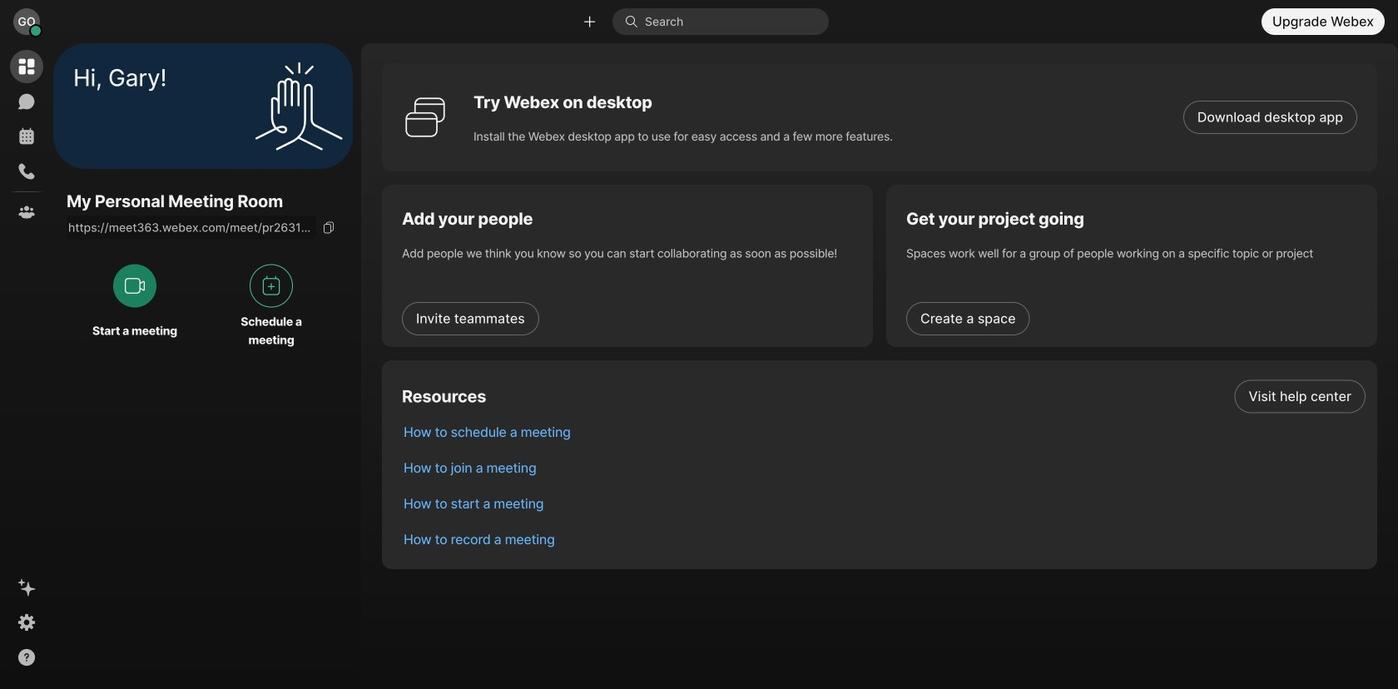 Task type: describe. For each thing, give the bounding box(es) containing it.
5 list item from the top
[[390, 522, 1378, 558]]

1 list item from the top
[[390, 379, 1378, 415]]



Task type: vqa. For each thing, say whether or not it's contained in the screenshot.
Webex tab list
yes



Task type: locate. For each thing, give the bounding box(es) containing it.
webex tab list
[[10, 50, 43, 229]]

2 list item from the top
[[390, 415, 1378, 450]]

None text field
[[67, 216, 316, 239]]

4 list item from the top
[[390, 486, 1378, 522]]

list item
[[390, 379, 1378, 415], [390, 415, 1378, 450], [390, 450, 1378, 486], [390, 486, 1378, 522], [390, 522, 1378, 558]]

3 list item from the top
[[390, 450, 1378, 486]]

navigation
[[0, 43, 53, 689]]

two hands high fiving image
[[249, 56, 349, 156]]



